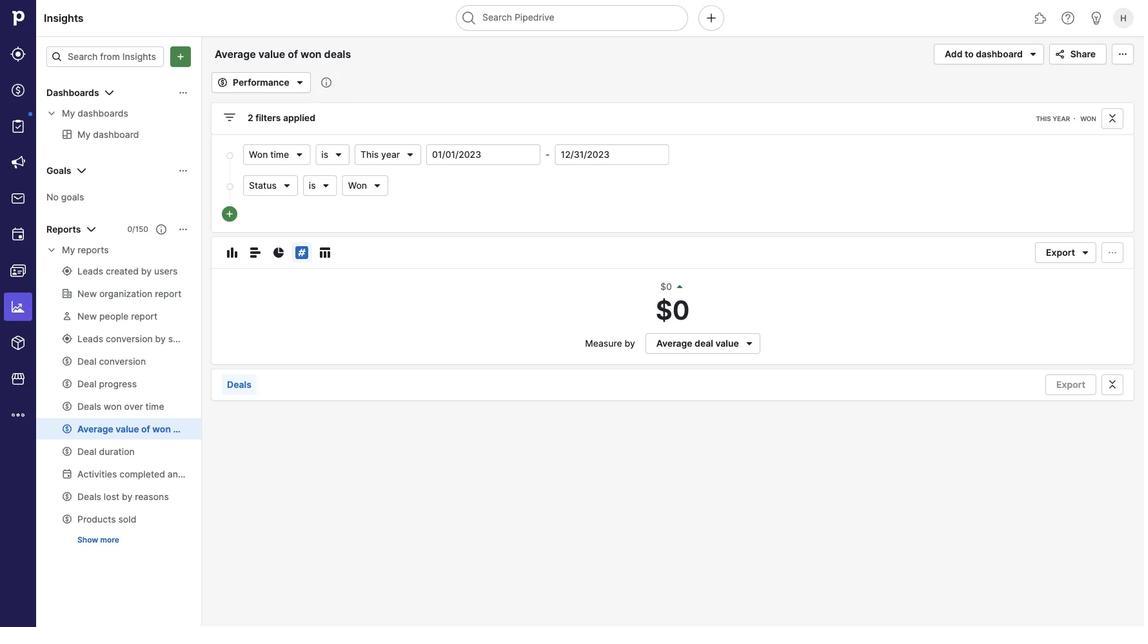 Task type: locate. For each thing, give the bounding box(es) containing it.
$0 down color positive "image"
[[656, 294, 690, 326]]

0 vertical spatial dashboards
[[46, 87, 99, 98]]

year
[[1053, 115, 1070, 123], [381, 149, 400, 160]]

show more button
[[72, 533, 124, 548]]

2
[[248, 113, 253, 124]]

is button left won popup button
[[303, 175, 337, 196]]

MM/DD/YYYY text field
[[426, 144, 541, 165], [555, 144, 669, 165]]

export
[[1046, 247, 1075, 258], [1056, 380, 1085, 390]]

h button
[[1111, 5, 1136, 31]]

more
[[100, 536, 119, 545]]

1 vertical spatial this
[[361, 149, 379, 160]]

dashboards button
[[36, 83, 201, 103]]

dashboards
[[46, 87, 99, 98], [78, 108, 128, 119]]

contacts image
[[10, 263, 26, 279]]

goals inside goals button
[[46, 165, 71, 176]]

2 mm/dd/yyyy text field from the left
[[555, 144, 669, 165]]

color positive image
[[675, 282, 685, 292]]

time
[[270, 149, 289, 160]]

1 vertical spatial export button
[[1045, 375, 1096, 395]]

is for won time
[[321, 149, 328, 160]]

mm/dd/yyyy text field right -
[[555, 144, 669, 165]]

color primary image inside dashboards button
[[178, 88, 188, 98]]

this
[[1036, 115, 1051, 123], [361, 149, 379, 160]]

is button
[[316, 144, 350, 165], [303, 175, 337, 196]]

my right color secondary image
[[62, 245, 75, 256]]

0 horizontal spatial mm/dd/yyyy text field
[[426, 144, 541, 165]]

my right color secondary icon
[[62, 108, 75, 119]]

color primary image inside share button
[[1052, 49, 1068, 59]]

goals
[[46, 165, 71, 176], [61, 192, 84, 203]]

$0 left color positive "image"
[[660, 282, 672, 292]]

reports
[[46, 224, 81, 235], [78, 245, 109, 256]]

2 horizontal spatial won
[[1080, 115, 1096, 123]]

info image
[[321, 77, 331, 88]]

measure
[[585, 338, 622, 349]]

menu item
[[0, 289, 36, 325]]

0 horizontal spatial this year
[[361, 149, 400, 160]]

by
[[625, 338, 635, 349]]

0 vertical spatial this
[[1036, 115, 1051, 123]]

my
[[62, 108, 75, 119], [62, 245, 75, 256]]

is field
[[316, 144, 350, 165], [303, 175, 337, 196]]

is
[[321, 149, 328, 160], [309, 180, 316, 191]]

goals right no
[[61, 192, 84, 203]]

dashboards down dashboards button
[[78, 108, 128, 119]]

share button
[[1049, 44, 1107, 64]]

0 vertical spatial is button
[[316, 144, 350, 165]]

2 my from the top
[[62, 245, 75, 256]]

1 vertical spatial is
[[309, 180, 316, 191]]

1 horizontal spatial mm/dd/yyyy text field
[[555, 144, 669, 165]]

is field up won popup button
[[316, 144, 350, 165]]

reports up color secondary image
[[46, 224, 81, 235]]

1 horizontal spatial won
[[348, 180, 367, 191]]

1 vertical spatial this year
[[361, 149, 400, 160]]

reports right color secondary image
[[78, 245, 109, 256]]

0 vertical spatial my
[[62, 108, 75, 119]]

0 vertical spatial year
[[1053, 115, 1070, 123]]

2 filters applied
[[248, 113, 315, 124]]

color primary image
[[1052, 49, 1068, 59], [1115, 49, 1131, 59], [292, 75, 307, 90], [178, 88, 188, 98], [74, 163, 89, 179], [178, 166, 188, 176], [282, 181, 292, 191], [372, 181, 382, 191], [83, 222, 99, 237], [156, 224, 166, 235], [178, 224, 188, 235], [224, 245, 240, 261], [248, 245, 263, 261], [741, 339, 757, 349], [1105, 380, 1120, 390]]

is for status
[[309, 180, 316, 191]]

add to dashboard
[[945, 49, 1023, 60]]

0 horizontal spatial this
[[361, 149, 379, 160]]

1 vertical spatial my
[[62, 245, 75, 256]]

performance button
[[212, 72, 311, 93]]

color primary image
[[1025, 46, 1041, 62], [52, 52, 62, 62], [215, 77, 230, 88], [102, 85, 117, 101], [222, 110, 237, 125], [1105, 114, 1120, 124], [294, 150, 305, 160], [333, 150, 344, 160], [405, 150, 415, 160], [321, 181, 331, 191], [271, 245, 286, 261], [294, 245, 310, 261], [317, 245, 333, 261], [1078, 248, 1093, 258], [1105, 248, 1120, 258]]

won inside won popup button
[[348, 180, 367, 191]]

menu
[[0, 0, 36, 627]]

color secondary image
[[46, 245, 57, 255]]

this inside popup button
[[361, 149, 379, 160]]

export button
[[1035, 242, 1096, 263], [1045, 375, 1096, 395]]

2 vertical spatial won
[[348, 180, 367, 191]]

1 vertical spatial year
[[381, 149, 400, 160]]

1 vertical spatial is button
[[303, 175, 337, 196]]

Status field
[[243, 175, 298, 196]]

1 horizontal spatial this year
[[1036, 115, 1070, 123]]

dashboards up color secondary icon
[[46, 87, 99, 98]]

mm/dd/yyyy text field left -
[[426, 144, 541, 165]]

home image
[[8, 8, 28, 28]]

1 vertical spatial won
[[249, 149, 268, 160]]

won inside won time popup button
[[249, 149, 268, 160]]

0 vertical spatial is field
[[316, 144, 350, 165]]

$0
[[660, 282, 672, 292], [656, 294, 690, 326]]

goals up no
[[46, 165, 71, 176]]

0 horizontal spatial won
[[249, 149, 268, 160]]

this year
[[1036, 115, 1070, 123], [361, 149, 400, 160]]

1 vertical spatial is field
[[303, 175, 337, 196]]

0/150
[[127, 225, 148, 234]]

1 my from the top
[[62, 108, 75, 119]]

0 horizontal spatial is
[[309, 180, 316, 191]]

is button for this year
[[316, 144, 350, 165]]

0 horizontal spatial year
[[381, 149, 400, 160]]

0 vertical spatial is
[[321, 149, 328, 160]]

no goals
[[46, 192, 84, 203]]

is right "time"
[[321, 149, 328, 160]]

no
[[46, 192, 59, 203]]

0 vertical spatial export button
[[1035, 242, 1096, 263]]

is field left won popup button
[[303, 175, 337, 196]]

Won field
[[342, 175, 388, 196]]

color primary image inside performance button
[[215, 77, 230, 88]]

1 vertical spatial reports
[[78, 245, 109, 256]]

1 horizontal spatial year
[[1053, 115, 1070, 123]]

0 vertical spatial $0
[[660, 282, 672, 292]]

marketplace image
[[10, 371, 26, 387]]

my for my reports
[[62, 245, 75, 256]]

1 horizontal spatial is
[[321, 149, 328, 160]]

is button up won popup button
[[316, 144, 350, 165]]

0 vertical spatial goals
[[46, 165, 71, 176]]

leads image
[[10, 46, 26, 62]]

add
[[945, 49, 963, 60]]

won
[[1080, 115, 1096, 123], [249, 149, 268, 160], [348, 180, 367, 191]]

color undefined image
[[10, 119, 26, 134]]

is right status field
[[309, 180, 316, 191]]

average
[[656, 338, 692, 349]]

deals button
[[222, 375, 257, 395]]

status button
[[243, 175, 298, 196]]

color primary image inside won time popup button
[[294, 150, 305, 160]]

year inside popup button
[[381, 149, 400, 160]]

insights
[[44, 12, 84, 24]]



Task type: vqa. For each thing, say whether or not it's contained in the screenshot.
right And
no



Task type: describe. For each thing, give the bounding box(es) containing it.
color primary image inside add to dashboard button
[[1025, 46, 1041, 62]]

color primary image inside won popup button
[[372, 181, 382, 191]]

this year inside popup button
[[361, 149, 400, 160]]

-
[[546, 149, 550, 160]]

activities image
[[10, 227, 26, 242]]

deals image
[[10, 83, 26, 98]]

color primary inverted image
[[224, 209, 235, 219]]

products image
[[10, 335, 26, 351]]

filters
[[255, 113, 281, 124]]

h
[[1120, 13, 1127, 23]]

performance
[[233, 77, 289, 88]]

deal
[[695, 338, 713, 349]]

is field for this year
[[316, 144, 350, 165]]

1 horizontal spatial this
[[1036, 115, 1051, 123]]

show more
[[77, 536, 119, 545]]

0 vertical spatial reports
[[46, 224, 81, 235]]

average deal value button
[[645, 333, 760, 354]]

sales assistant image
[[1089, 10, 1104, 26]]

color primary image inside status popup button
[[282, 181, 292, 191]]

0 vertical spatial this year
[[1036, 115, 1070, 123]]

average deal value
[[656, 338, 739, 349]]

1 mm/dd/yyyy text field from the left
[[426, 144, 541, 165]]

measure by
[[585, 338, 635, 349]]

0 vertical spatial export
[[1046, 247, 1075, 258]]

deals
[[227, 380, 251, 390]]

0 vertical spatial won
[[1080, 115, 1096, 123]]

goals button
[[36, 161, 201, 181]]

won time
[[249, 149, 289, 160]]

quick add image
[[704, 10, 719, 26]]

my reports
[[62, 245, 109, 256]]

value
[[715, 338, 739, 349]]

color primary image inside performance button
[[292, 75, 307, 90]]

Won time field
[[243, 144, 310, 165]]

my dashboards
[[62, 108, 128, 119]]

dashboard
[[976, 49, 1023, 60]]

1 vertical spatial export
[[1056, 380, 1085, 390]]

dashboards inside button
[[46, 87, 99, 98]]

more image
[[10, 408, 26, 423]]

color primary image inside this year popup button
[[405, 150, 415, 160]]

color primary image inside dashboards button
[[102, 85, 117, 101]]

is field for won
[[303, 175, 337, 196]]

1 vertical spatial $0
[[656, 294, 690, 326]]

sales inbox image
[[10, 191, 26, 206]]

1 vertical spatial dashboards
[[78, 108, 128, 119]]

color primary inverted image
[[173, 52, 188, 62]]

campaigns image
[[10, 155, 26, 170]]

share
[[1070, 49, 1096, 60]]

show
[[77, 536, 98, 545]]

applied
[[283, 113, 315, 124]]

this year button
[[355, 144, 421, 165]]

color secondary image
[[46, 108, 57, 119]]

my for my dashboards
[[62, 108, 75, 119]]

status
[[249, 180, 277, 191]]

won time button
[[243, 144, 310, 165]]

color primary image inside the average deal value button
[[741, 339, 757, 349]]

quick help image
[[1060, 10, 1076, 26]]

add to dashboard button
[[934, 44, 1044, 64]]

1 vertical spatial goals
[[61, 192, 84, 203]]

Average value of won deals field
[[212, 46, 376, 63]]

to
[[965, 49, 974, 60]]

Search Pipedrive field
[[456, 5, 688, 31]]

Search from Insights text field
[[46, 46, 164, 67]]

This year field
[[355, 144, 421, 165]]

insights image
[[10, 299, 26, 315]]

won button
[[342, 175, 388, 196]]

is button for won
[[303, 175, 337, 196]]



